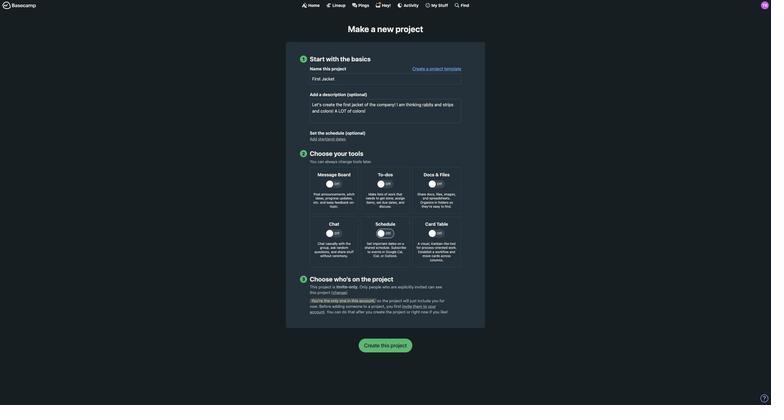 Task type: locate. For each thing, give the bounding box(es) containing it.
0 vertical spatial dates
[[336, 137, 346, 142]]

to inside the set important dates on a shared schedule. subscribe to events in google cal, ical, or outlook.
[[368, 250, 371, 254]]

with up random
[[339, 242, 345, 246]]

in
[[435, 201, 438, 205], [383, 250, 385, 254], [348, 299, 351, 303]]

set up add start/end dates link
[[310, 131, 317, 136]]

you right after
[[366, 310, 373, 315]]

and down work.
[[450, 250, 456, 254]]

files
[[440, 172, 450, 178]]

1 horizontal spatial you
[[327, 310, 334, 315]]

to inside invite them to your account
[[424, 304, 427, 309]]

that inside make lists of work that needs to get done, assign items, set due dates, and discuss.
[[397, 192, 403, 196]]

to inside make lists of work that needs to get done, assign items, set due dates, and discuss.
[[376, 197, 379, 201]]

and inside "post announcements, pitch ideas, progress updates, etc. and keep feedback on- topic."
[[320, 201, 326, 205]]

can down adding
[[335, 310, 341, 315]]

subscribe
[[392, 246, 407, 250]]

the up before
[[324, 299, 330, 303]]

0 vertical spatial tools
[[349, 150, 364, 158]]

with inside the chat casually with the group, ask random questions, and share stuff without ceremony.
[[339, 242, 345, 246]]

so inside so the project will just include you for now. before adding someone to a project, you first
[[377, 299, 382, 303]]

a
[[371, 24, 376, 34], [427, 67, 429, 71], [319, 92, 322, 97], [403, 242, 404, 246], [433, 250, 435, 254], [369, 304, 371, 309]]

0 horizontal spatial or
[[381, 254, 384, 258]]

1 vertical spatial (optional)
[[346, 131, 366, 136]]

progress
[[326, 197, 339, 201]]

you right if on the right bottom
[[433, 310, 440, 315]]

lists
[[378, 192, 384, 196]]

1 horizontal spatial or
[[407, 310, 411, 315]]

in down schedule.
[[383, 250, 385, 254]]

can
[[318, 159, 325, 164], [428, 285, 435, 290], [335, 310, 341, 315]]

tools up later.
[[349, 150, 364, 158]]

for down a
[[417, 246, 421, 250]]

folders
[[439, 201, 449, 205]]

set inside set the schedule (optional) add start/end dates
[[310, 131, 317, 136]]

a down account,
[[369, 304, 371, 309]]

(optional) for add a description (optional)
[[347, 92, 368, 97]]

so
[[450, 201, 454, 205], [377, 299, 382, 303]]

0 vertical spatial you
[[310, 159, 317, 164]]

the left basics
[[341, 55, 350, 63]]

chat for chat casually with the group, ask random questions, and share stuff without ceremony.
[[318, 242, 325, 246]]

create a project template
[[413, 67, 462, 71]]

adding
[[333, 304, 345, 309]]

tools left later.
[[353, 159, 362, 164]]

on up only.
[[353, 276, 360, 283]]

set important dates on a shared schedule. subscribe to events in google cal, ical, or outlook.
[[365, 242, 407, 258]]

your up you can always change tools later.
[[334, 150, 348, 158]]

1 horizontal spatial this
[[323, 67, 331, 71]]

or down the invite
[[407, 310, 411, 315]]

the up project, at the bottom left of page
[[383, 299, 389, 303]]

1 horizontal spatial in
[[383, 250, 385, 254]]

1 vertical spatial or
[[407, 310, 411, 315]]

2 horizontal spatial can
[[428, 285, 435, 290]]

project
[[396, 24, 424, 34], [332, 67, 347, 71], [430, 67, 444, 71], [373, 276, 394, 283], [319, 285, 332, 290], [318, 291, 331, 295], [390, 299, 403, 303], [393, 310, 406, 315]]

ask
[[331, 246, 336, 250]]

0 vertical spatial that
[[397, 192, 403, 196]]

if
[[430, 310, 432, 315]]

so up find.
[[450, 201, 454, 205]]

1 vertical spatial for
[[440, 299, 445, 303]]

dates inside the set important dates on a shared schedule. subscribe to events in google cal, ical, or outlook.
[[389, 242, 397, 246]]

in right one
[[348, 299, 351, 303]]

the up start/end
[[318, 131, 325, 136]]

to down shared
[[368, 250, 371, 254]]

1 horizontal spatial on
[[398, 242, 402, 246]]

google
[[386, 250, 397, 254]]

and down "ask"
[[331, 250, 337, 254]]

2 horizontal spatial in
[[435, 201, 438, 205]]

choose up the this
[[310, 276, 333, 283]]

2 choose from the top
[[310, 276, 333, 283]]

0 horizontal spatial for
[[417, 246, 421, 250]]

to inside share docs, files, images, and spreadsheets. organize in folders so they're easy to find.
[[441, 205, 444, 209]]

your up if on the right bottom
[[428, 304, 437, 309]]

set
[[310, 131, 317, 136], [367, 242, 372, 246]]

for inside so the project will just include you for now. before adding someone to a project, you first
[[440, 299, 445, 303]]

you left always
[[310, 159, 317, 164]]

1 vertical spatial you
[[327, 310, 334, 315]]

1 vertical spatial so
[[377, 299, 382, 303]]

discuss.
[[380, 205, 392, 209]]

activity
[[404, 3, 419, 8]]

one
[[340, 299, 347, 303]]

1 vertical spatial this
[[310, 291, 317, 295]]

description
[[323, 92, 346, 97]]

0 vertical spatial change
[[339, 159, 352, 164]]

in inside the set important dates on a shared schedule. subscribe to events in google cal, ical, or outlook.
[[383, 250, 385, 254]]

events
[[372, 250, 382, 254]]

Name this project text field
[[310, 73, 462, 85]]

and down assign at the top right
[[399, 201, 405, 205]]

stuff
[[439, 3, 449, 8]]

do
[[343, 310, 347, 315]]

1 vertical spatial set
[[367, 242, 372, 246]]

1 choose from the top
[[310, 150, 333, 158]]

invite
[[403, 304, 412, 309]]

0 vertical spatial for
[[417, 246, 421, 250]]

this right name
[[323, 67, 331, 71]]

change
[[339, 159, 352, 164], [333, 291, 347, 295]]

in up easy on the bottom of the page
[[435, 201, 438, 205]]

on-
[[350, 201, 355, 205]]

&
[[436, 172, 439, 178]]

the up random
[[346, 242, 351, 246]]

0 vertical spatial add
[[310, 92, 318, 97]]

docs,
[[427, 192, 436, 196]]

1 vertical spatial can
[[428, 285, 435, 290]]

choose for choose your tools
[[310, 150, 333, 158]]

dates up subscribe
[[389, 242, 397, 246]]

project left (
[[318, 291, 331, 295]]

or right ical,
[[381, 254, 384, 258]]

0 vertical spatial can
[[318, 159, 325, 164]]

the up only
[[362, 276, 371, 283]]

organize
[[421, 201, 434, 205]]

explicitly
[[398, 285, 414, 290]]

them
[[413, 304, 423, 309]]

1 horizontal spatial for
[[440, 299, 445, 303]]

to down account,
[[364, 304, 368, 309]]

1 vertical spatial with
[[339, 242, 345, 246]]

establish
[[419, 250, 432, 254]]

schedule
[[326, 131, 345, 136]]

1 vertical spatial chat
[[318, 242, 325, 246]]

1 vertical spatial that
[[348, 310, 355, 315]]

(optional) right description
[[347, 92, 368, 97]]

chat down topic.
[[329, 222, 340, 227]]

after
[[357, 310, 365, 315]]

and down ideas,
[[320, 201, 326, 205]]

to up set
[[376, 197, 379, 201]]

1 horizontal spatial set
[[367, 242, 372, 246]]

(optional)
[[347, 92, 368, 97], [346, 131, 366, 136]]

activity link
[[398, 3, 419, 8]]

0 vertical spatial so
[[450, 201, 454, 205]]

a
[[418, 242, 420, 246]]

1 horizontal spatial your
[[428, 304, 437, 309]]

with up name this project
[[326, 55, 339, 63]]

docs & files
[[424, 172, 450, 178]]

to up now
[[424, 304, 427, 309]]

can left see
[[428, 285, 435, 290]]

add
[[310, 92, 318, 97], [310, 137, 317, 142]]

and inside make lists of work that needs to get done, assign items, set due dates, and discuss.
[[399, 201, 405, 205]]

(optional) right schedule
[[346, 131, 366, 136]]

change down the choose your tools
[[339, 159, 352, 164]]

stuff
[[347, 250, 354, 254]]

make down pings popup button on the top of the page
[[348, 24, 370, 34]]

0 vertical spatial make
[[348, 24, 370, 34]]

so up project, at the bottom left of page
[[377, 299, 382, 303]]

0 horizontal spatial set
[[310, 131, 317, 136]]

0 vertical spatial or
[[381, 254, 384, 258]]

this down the this
[[310, 291, 317, 295]]

you're
[[312, 299, 323, 303]]

can left always
[[318, 159, 325, 164]]

2 add from the top
[[310, 137, 317, 142]]

that up assign at the top right
[[397, 192, 403, 196]]

on up subscribe
[[398, 242, 402, 246]]

0 vertical spatial chat
[[329, 222, 340, 227]]

a inside the set important dates on a shared schedule. subscribe to events in google cal, ical, or outlook.
[[403, 242, 404, 246]]

1 vertical spatial choose
[[310, 276, 333, 283]]

find
[[461, 3, 470, 8]]

for up like!
[[440, 299, 445, 303]]

share
[[338, 250, 346, 254]]

create
[[374, 310, 385, 315]]

that for do
[[348, 310, 355, 315]]

2 horizontal spatial this
[[352, 299, 359, 303]]

name
[[310, 67, 322, 71]]

dates down schedule
[[336, 137, 346, 142]]

0 horizontal spatial this
[[310, 291, 317, 295]]

for
[[417, 246, 421, 250], [440, 299, 445, 303]]

0 vertical spatial this
[[323, 67, 331, 71]]

and up "organize"
[[423, 197, 429, 201]]

1 horizontal spatial so
[[450, 201, 454, 205]]

2 vertical spatial this
[[352, 299, 359, 303]]

0 horizontal spatial chat
[[318, 242, 325, 246]]

tyler black image
[[762, 1, 770, 9]]

1 horizontal spatial chat
[[329, 222, 340, 227]]

0 horizontal spatial that
[[348, 310, 355, 315]]

a up "cards" on the bottom
[[433, 250, 435, 254]]

make for make a new project
[[348, 24, 370, 34]]

hey! button
[[376, 2, 391, 8]]

due
[[382, 201, 388, 205]]

add left start/end
[[310, 137, 317, 142]]

change link
[[333, 291, 347, 295]]

tools
[[349, 150, 364, 158], [353, 159, 362, 164]]

this up someone
[[352, 299, 359, 303]]

0 vertical spatial choose
[[310, 150, 333, 158]]

choose for choose who's on the project
[[310, 276, 333, 283]]

make inside make lists of work that needs to get done, assign items, set due dates, and discuss.
[[369, 192, 377, 196]]

workflow
[[436, 250, 449, 254]]

choose up always
[[310, 150, 333, 158]]

1 vertical spatial add
[[310, 137, 317, 142]]

post
[[314, 192, 321, 196]]

0 vertical spatial (optional)
[[347, 92, 368, 97]]

you right .
[[327, 310, 334, 315]]

account
[[310, 310, 325, 315]]

None submit
[[359, 339, 413, 353]]

images,
[[445, 192, 456, 196]]

the inside set the schedule (optional) add start/end dates
[[318, 131, 325, 136]]

0 horizontal spatial in
[[348, 299, 351, 303]]

0 vertical spatial your
[[334, 150, 348, 158]]

0 horizontal spatial on
[[353, 276, 360, 283]]

you up . you can do that after you create the project or right now if you like!
[[387, 304, 393, 309]]

process-
[[422, 246, 436, 250]]

set inside the set important dates on a shared schedule. subscribe to events in google cal, ical, or outlook.
[[367, 242, 372, 246]]

0 vertical spatial set
[[310, 131, 317, 136]]

chat inside the chat casually with the group, ask random questions, and share stuff without ceremony.
[[318, 242, 325, 246]]

2 vertical spatial can
[[335, 310, 341, 315]]

1 vertical spatial in
[[383, 250, 385, 254]]

you
[[432, 299, 439, 303], [387, 304, 393, 309], [366, 310, 373, 315], [433, 310, 440, 315]]

a up subscribe
[[403, 242, 404, 246]]

someone
[[346, 304, 363, 309]]

1 vertical spatial your
[[428, 304, 437, 309]]

0 horizontal spatial can
[[318, 159, 325, 164]]

0 vertical spatial in
[[435, 201, 438, 205]]

1 vertical spatial make
[[369, 192, 377, 196]]

0 horizontal spatial so
[[377, 299, 382, 303]]

make up needs
[[369, 192, 377, 196]]

(optional) inside set the schedule (optional) add start/end dates
[[346, 131, 366, 136]]

keep
[[327, 201, 334, 205]]

add left description
[[310, 92, 318, 97]]

your
[[334, 150, 348, 158], [428, 304, 437, 309]]

you
[[310, 159, 317, 164], [327, 310, 334, 315]]

in inside share docs, files, images, and spreadsheets. organize in folders so they're easy to find.
[[435, 201, 438, 205]]

that down someone
[[348, 310, 355, 315]]

1 horizontal spatial dates
[[389, 242, 397, 246]]

and inside the chat casually with the group, ask random questions, and share stuff without ceremony.
[[331, 250, 337, 254]]

project up first
[[390, 299, 403, 303]]

project left is
[[319, 285, 332, 290]]

set up shared
[[367, 242, 372, 246]]

to inside so the project will just include you for now. before adding someone to a project, you first
[[364, 304, 368, 309]]

add start/end dates link
[[310, 137, 346, 142]]

0 vertical spatial on
[[398, 242, 402, 246]]

1 horizontal spatial that
[[397, 192, 403, 196]]

0 horizontal spatial dates
[[336, 137, 346, 142]]

casually
[[326, 242, 338, 246]]

lineup
[[333, 3, 346, 8]]

that for work
[[397, 192, 403, 196]]

dates
[[336, 137, 346, 142], [389, 242, 397, 246]]

to down folders
[[441, 205, 444, 209]]

change down invite-
[[333, 291, 347, 295]]

a left description
[[319, 92, 322, 97]]

message
[[318, 172, 337, 178]]

ceremony.
[[333, 254, 348, 258]]

of
[[385, 192, 388, 196]]

chat up group,
[[318, 242, 325, 246]]

1 vertical spatial dates
[[389, 242, 397, 246]]



Task type: describe. For each thing, give the bounding box(es) containing it.
chat for chat
[[329, 222, 340, 227]]

2
[[303, 151, 305, 157]]

switch accounts image
[[2, 1, 36, 10]]

on inside the set important dates on a shared schedule. subscribe to events in google cal, ical, or outlook.
[[398, 242, 402, 246]]

1 vertical spatial tools
[[353, 159, 362, 164]]

1 horizontal spatial can
[[335, 310, 341, 315]]

start/end
[[319, 137, 335, 142]]

change )
[[333, 291, 348, 295]]

so the project will just include you for now. before adding someone to a project, you first
[[310, 299, 445, 309]]

announcements,
[[322, 192, 347, 196]]

done,
[[386, 197, 395, 201]]

a visual, kanban-like tool for process-oriented work. establish a workflow and move cards across columns.
[[417, 242, 457, 263]]

new
[[378, 24, 394, 34]]

2 vertical spatial in
[[348, 299, 351, 303]]

set for important
[[367, 242, 372, 246]]

choose who's on the project
[[310, 276, 394, 283]]

and inside a visual, kanban-like tool for process-oriented work. establish a workflow and move cards across columns.
[[450, 250, 456, 254]]

to-
[[378, 172, 385, 178]]

0 horizontal spatial you
[[310, 159, 317, 164]]

name this project
[[310, 67, 347, 71]]

this
[[310, 285, 318, 290]]

project down first
[[393, 310, 406, 315]]

post announcements, pitch ideas, progress updates, etc. and keep feedback on- topic.
[[314, 192, 355, 209]]

account,
[[360, 299, 376, 303]]

right
[[412, 310, 420, 315]]

just
[[410, 299, 417, 303]]

docs
[[424, 172, 435, 178]]

first
[[394, 304, 402, 309]]

set for the
[[310, 131, 317, 136]]

pings button
[[352, 3, 370, 8]]

are
[[391, 285, 397, 290]]

project inside only people who are explicitly invited can see this project (
[[318, 291, 331, 295]]

pings
[[359, 3, 370, 8]]

board
[[338, 172, 351, 178]]

a inside a visual, kanban-like tool for process-oriented work. establish a workflow and move cards across columns.
[[433, 250, 435, 254]]

for inside a visual, kanban-like tool for process-oriented work. establish a workflow and move cards across columns.
[[417, 246, 421, 250]]

you can always change tools later.
[[310, 159, 372, 164]]

cards
[[432, 254, 440, 258]]

is
[[333, 285, 336, 290]]

ical,
[[374, 254, 380, 258]]

questions,
[[315, 250, 330, 254]]

hey!
[[382, 3, 391, 8]]

start with the basics
[[310, 55, 371, 63]]

needs
[[366, 197, 376, 201]]

schedule
[[376, 222, 396, 227]]

or inside the set important dates on a shared schedule. subscribe to events in google cal, ical, or outlook.
[[381, 254, 384, 258]]

home
[[309, 3, 320, 8]]

project down "start with the basics"
[[332, 67, 347, 71]]

a left new
[[371, 24, 376, 34]]

1 add from the top
[[310, 92, 318, 97]]

project down the activity link on the right of page
[[396, 24, 424, 34]]

schedule.
[[376, 246, 391, 250]]

make for make lists of work that needs to get done, assign items, set due dates, and discuss.
[[369, 192, 377, 196]]

create
[[413, 67, 426, 71]]

table
[[437, 222, 449, 227]]

find button
[[455, 3, 470, 8]]

you right include
[[432, 299, 439, 303]]

you're the only one in this account,
[[312, 299, 376, 303]]

0 vertical spatial with
[[326, 55, 339, 63]]

template
[[445, 67, 462, 71]]

share
[[418, 192, 427, 196]]

without
[[321, 254, 332, 258]]

main element
[[0, 0, 772, 10]]

lineup link
[[326, 3, 346, 8]]

this project is invite-only.
[[310, 285, 359, 290]]

before
[[320, 304, 332, 309]]

etc.
[[314, 201, 320, 205]]

1
[[303, 57, 305, 62]]

invite them to your account link
[[310, 304, 437, 315]]

a inside so the project will just include you for now. before adding someone to a project, you first
[[369, 304, 371, 309]]

topic.
[[330, 205, 339, 209]]

project up the who
[[373, 276, 394, 283]]

now
[[421, 310, 429, 315]]

can inside only people who are explicitly invited can see this project (
[[428, 285, 435, 290]]

make lists of work that needs to get done, assign items, set due dates, and discuss.
[[366, 192, 405, 209]]

(optional) for set the schedule (optional) add start/end dates
[[346, 131, 366, 136]]

move
[[423, 254, 431, 258]]

add a description (optional)
[[310, 92, 368, 97]]

my
[[432, 3, 438, 8]]

3
[[302, 277, 305, 282]]

work
[[389, 192, 396, 196]]

start
[[310, 55, 325, 63]]

this inside only people who are explicitly invited can see this project (
[[310, 291, 317, 295]]

1 vertical spatial change
[[333, 291, 347, 295]]

get
[[380, 197, 385, 201]]

set
[[377, 201, 382, 205]]

project inside so the project will just include you for now. before adding someone to a project, you first
[[390, 299, 403, 303]]

0 horizontal spatial your
[[334, 150, 348, 158]]

)
[[347, 291, 348, 295]]

dates inside set the schedule (optional) add start/end dates
[[336, 137, 346, 142]]

1 vertical spatial on
[[353, 276, 360, 283]]

your inside invite them to your account
[[428, 304, 437, 309]]

the inside the chat casually with the group, ask random questions, and share stuff without ceremony.
[[346, 242, 351, 246]]

kanban-
[[432, 242, 444, 246]]

make a new project
[[348, 24, 424, 34]]

they're
[[422, 205, 433, 209]]

dates,
[[389, 201, 398, 205]]

to-dos
[[378, 172, 393, 178]]

across
[[441, 254, 451, 258]]

and inside share docs, files, images, and spreadsheets. organize in folders so they're easy to find.
[[423, 197, 429, 201]]

add inside set the schedule (optional) add start/end dates
[[310, 137, 317, 142]]

Add a description (optional) text field
[[310, 99, 462, 123]]

group,
[[320, 246, 330, 250]]

the inside so the project will just include you for now. before adding someone to a project, you first
[[383, 299, 389, 303]]

(
[[332, 291, 333, 295]]

invite-
[[337, 285, 350, 290]]

project left template
[[430, 67, 444, 71]]

a right create
[[427, 67, 429, 71]]

feedback
[[335, 201, 349, 205]]

card
[[426, 222, 436, 227]]

like!
[[441, 310, 448, 315]]

so inside share docs, files, images, and spreadsheets. organize in folders so they're easy to find.
[[450, 201, 454, 205]]

easy
[[434, 205, 441, 209]]

basics
[[352, 55, 371, 63]]

home link
[[302, 3, 320, 8]]

oriented
[[436, 246, 448, 250]]

include
[[418, 299, 431, 303]]

files,
[[437, 192, 444, 196]]

the right create
[[386, 310, 392, 315]]

work.
[[449, 246, 457, 250]]

like
[[444, 242, 450, 246]]

message board
[[318, 172, 351, 178]]



Task type: vqa. For each thing, say whether or not it's contained in the screenshot.


